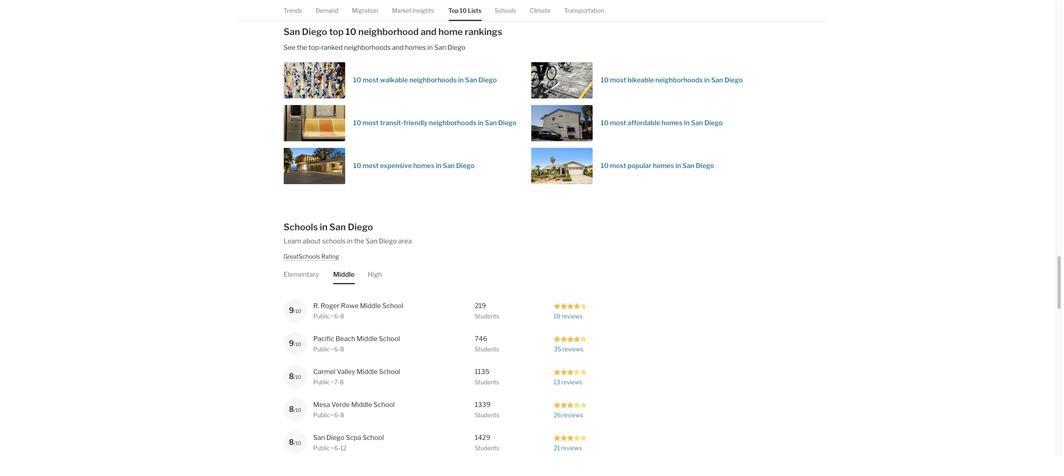 Task type: describe. For each thing, give the bounding box(es) containing it.
6- for diego
[[334, 445, 340, 452]]

climate link
[[530, 0, 550, 21]]

lists
[[468, 7, 481, 14]]

reviews for 1429
[[561, 445, 582, 452]]

students for 1339
[[475, 412, 499, 419]]

746
[[475, 335, 487, 343]]

and for home
[[421, 26, 437, 37]]

/10 for carmel
[[294, 375, 301, 381]]

10 most walkable neighborhoods in san diego link
[[284, 62, 531, 99]]

26 reviews
[[554, 412, 583, 419]]

most for affordable
[[610, 119, 626, 127]]

• for verde
[[331, 412, 333, 419]]

see the top-ranked neighborhoods and homes in san diego
[[284, 44, 465, 52]]

high
[[368, 271, 382, 279]]

most walkable neighborhoods image
[[284, 62, 345, 99]]

san inside "link"
[[711, 76, 723, 84]]

verde
[[331, 401, 350, 409]]

neighborhoods inside "link"
[[655, 76, 703, 84]]

most for transit-
[[363, 119, 379, 127]]

mesa verde middle school public • 6-8
[[313, 401, 395, 419]]

pacific beach middle school public • 6-8
[[313, 335, 400, 353]]

reviews for 746
[[562, 346, 583, 353]]

rating 3.0 out of 5 element for 1135
[[554, 369, 587, 376]]

public for mesa
[[313, 412, 330, 419]]

/10 for r.
[[294, 309, 301, 315]]

pacific
[[313, 335, 334, 343]]

neighborhoods down "neighborhood"
[[344, 44, 391, 52]]

10 most popular homes in san diego
[[601, 162, 714, 170]]

homes for 10 most popular homes in san diego
[[653, 162, 674, 170]]

8 inside carmel valley middle school public • 7-8
[[340, 379, 344, 386]]

6- inside r. roger rowe middle school public • 6-8
[[334, 313, 340, 320]]

homes down san diego top 10 neighborhood and home rankings
[[405, 44, 426, 52]]

valley
[[337, 368, 355, 376]]

top
[[448, 7, 459, 14]]

reviews for 219
[[562, 313, 583, 320]]

students for 746
[[475, 346, 499, 353]]

most for expensive
[[363, 162, 379, 170]]

schools in san diego
[[284, 222, 373, 233]]

homes for 10 most affordable homes in san diego
[[662, 119, 683, 127]]

ranked
[[321, 44, 343, 52]]

carmel valley middle school button
[[313, 368, 427, 378]]

1339 students
[[475, 401, 499, 419]]

r. roger rowe middle school public • 6-8
[[313, 302, 403, 320]]

1135
[[475, 368, 489, 376]]

students for 1135
[[475, 379, 499, 386]]

26
[[554, 412, 561, 419]]

21
[[554, 445, 560, 452]]

diego inside san diego scpa school public • 6-12
[[326, 434, 344, 442]]

public inside r. roger rowe middle school public • 6-8
[[313, 313, 330, 320]]

school for mesa verde middle school
[[374, 401, 395, 409]]

8 inside pacific beach middle school public • 6-8
[[340, 346, 344, 353]]

top-
[[309, 44, 321, 52]]

greatschools
[[284, 253, 320, 260]]

• for beach
[[331, 346, 333, 353]]

trends link
[[284, 0, 302, 21]]

10 for 10 most affordable homes in san diego
[[601, 119, 609, 127]]

school inside r. roger rowe middle school public • 6-8
[[382, 302, 403, 310]]

• inside r. roger rowe middle school public • 6-8
[[331, 313, 333, 320]]

neighborhoods right friendly
[[429, 119, 476, 127]]

rating 4.0 out of 5 element for 746
[[554, 336, 587, 343]]

8 /10 for mesa verde middle school
[[289, 406, 301, 414]]

9 /10 for r. roger rowe middle school
[[289, 307, 301, 315]]

top 10 lists link
[[448, 0, 481, 21]]

10 most transit-friendly neighborhoods in san diego
[[353, 119, 517, 127]]

10 most affordable homes in san diego link
[[531, 105, 779, 141]]

neighborhood
[[358, 26, 419, 37]]

mesa verde middle school button
[[313, 401, 427, 411]]

12
[[340, 445, 346, 452]]

climate
[[530, 7, 550, 14]]

most bikeable neighborhoods image
[[531, 62, 593, 99]]

and for homes
[[392, 44, 404, 52]]

35
[[554, 346, 561, 353]]

demand
[[316, 7, 339, 14]]

elementary element
[[284, 261, 319, 285]]

middle for beach
[[357, 335, 377, 343]]

students for 219
[[475, 313, 499, 320]]

students for 1429
[[475, 445, 499, 452]]

1429 students
[[475, 434, 499, 452]]

san diego scpa school button
[[313, 434, 427, 444]]

schools for schools in san diego
[[284, 222, 318, 233]]

homes for 10 most expensive homes in san diego
[[413, 162, 434, 170]]

10 for 10 most walkable neighborhoods in san diego
[[353, 76, 361, 84]]

transit-
[[380, 119, 404, 127]]

transportation link
[[564, 0, 604, 21]]

bikeable
[[628, 76, 654, 84]]

10 most expensive homes in san diego
[[353, 162, 475, 170]]

13 reviews
[[554, 379, 582, 386]]

10 most bikeable neighborhoods in san diego
[[601, 76, 743, 84]]

top 10 lists
[[448, 7, 481, 14]]

10 most popular homes in san diego link
[[531, 148, 779, 184]]

demand link
[[316, 0, 339, 21]]

10 most walkable neighborhoods in san diego
[[353, 76, 497, 84]]

10 most expensive homes in san diego link
[[284, 148, 531, 184]]

rowe
[[341, 302, 359, 310]]

rating
[[321, 253, 339, 260]]

219
[[475, 302, 486, 310]]

market
[[392, 7, 411, 14]]



Task type: locate. For each thing, give the bounding box(es) containing it.
10 inside top 10 lists link
[[460, 7, 467, 14]]

most left the transit-
[[363, 119, 379, 127]]

high element
[[368, 261, 382, 285]]

21 reviews
[[554, 445, 582, 452]]

8 /10 for carmel valley middle school
[[289, 373, 301, 381]]

rating 4.0 out of 5 element for 219
[[554, 303, 587, 310]]

rankings
[[465, 26, 502, 37]]

public for pacific
[[313, 346, 330, 353]]

most for popular
[[610, 162, 626, 170]]

middle right verde
[[351, 401, 372, 409]]

10 inside 10 most popular homes in san diego link
[[601, 162, 609, 170]]

middle for verde
[[351, 401, 372, 409]]

scpa
[[346, 434, 361, 442]]

3 rating 3.0 out of 5 element from the top
[[554, 435, 587, 442]]

• inside pacific beach middle school public • 6-8
[[331, 346, 333, 353]]

most expensive homes image
[[284, 148, 345, 184]]

san
[[284, 26, 300, 37], [434, 44, 446, 52], [465, 76, 477, 84], [711, 76, 723, 84], [485, 119, 497, 127], [691, 119, 703, 127], [443, 162, 455, 170], [682, 162, 694, 170], [329, 222, 346, 233], [366, 238, 377, 245], [313, 434, 325, 442]]

area
[[398, 238, 412, 245]]

san diego scpa school public • 6-12
[[313, 434, 384, 452]]

public inside pacific beach middle school public • 6-8
[[313, 346, 330, 353]]

10 inside 10 most affordable homes in san diego link
[[601, 119, 609, 127]]

carmel valley middle school public • 7-8
[[313, 368, 400, 386]]

expensive
[[380, 162, 412, 170]]

1 6- from the top
[[334, 313, 340, 320]]

4 • from the top
[[331, 412, 333, 419]]

see
[[284, 44, 295, 52]]

beach
[[336, 335, 355, 343]]

10 right top at the top left of the page
[[346, 26, 356, 37]]

middle right the 'rowe'
[[360, 302, 381, 310]]

2 vertical spatial rating 3.0 out of 5 element
[[554, 435, 587, 442]]

middle down the rating
[[333, 271, 355, 279]]

1 vertical spatial 9 /10
[[289, 340, 301, 348]]

most
[[363, 76, 379, 84], [610, 76, 626, 84], [363, 119, 379, 127], [610, 119, 626, 127], [363, 162, 379, 170], [610, 162, 626, 170]]

1 horizontal spatial schools
[[495, 7, 516, 14]]

0 vertical spatial 9 /10
[[289, 307, 301, 315]]

1 vertical spatial schools
[[284, 222, 318, 233]]

9 /10 left r.
[[289, 307, 301, 315]]

• down verde
[[331, 412, 333, 419]]

public down 'carmel'
[[313, 379, 330, 386]]

9 for r. roger rowe middle school
[[289, 307, 294, 315]]

reviews right 26
[[562, 412, 583, 419]]

middle
[[333, 271, 355, 279], [360, 302, 381, 310], [357, 335, 377, 343], [357, 368, 378, 376], [351, 401, 372, 409]]

6- inside pacific beach middle school public • 6-8
[[334, 346, 340, 353]]

10 left expensive
[[353, 162, 361, 170]]

1 /10 from the top
[[294, 309, 301, 315]]

school for san diego scpa school
[[363, 434, 384, 442]]

students down 219 at bottom left
[[475, 313, 499, 320]]

mesa
[[313, 401, 330, 409]]

homes right affordable
[[662, 119, 683, 127]]

10 inside 10 most transit-friendly neighborhoods in san diego link
[[353, 119, 361, 127]]

rating 4.0 out of 5 element up "10 reviews"
[[554, 303, 587, 310]]

2 students from the top
[[475, 346, 499, 353]]

most left walkable
[[363, 76, 379, 84]]

neighborhoods right walkable
[[409, 76, 457, 84]]

10 for 10 most transit-friendly neighborhoods in san diego
[[353, 119, 361, 127]]

reviews up 35 reviews
[[562, 313, 583, 320]]

3 /10 from the top
[[294, 375, 301, 381]]

schools for schools
[[495, 7, 516, 14]]

r. roger rowe middle school button
[[313, 302, 427, 312]]

10 up 35
[[554, 313, 560, 320]]

0 vertical spatial the
[[297, 44, 307, 52]]

• down 'pacific'
[[331, 346, 333, 353]]

10 reviews
[[554, 313, 583, 320]]

school
[[382, 302, 403, 310], [379, 335, 400, 343], [379, 368, 400, 376], [374, 401, 395, 409], [363, 434, 384, 442]]

1 students from the top
[[475, 313, 499, 320]]

most left popular
[[610, 162, 626, 170]]

/10 for mesa
[[294, 408, 301, 414]]

public down mesa
[[313, 412, 330, 419]]

10
[[460, 7, 467, 14], [346, 26, 356, 37], [353, 76, 361, 84], [601, 76, 609, 84], [353, 119, 361, 127], [601, 119, 609, 127], [353, 162, 361, 170], [601, 162, 609, 170], [554, 313, 560, 320]]

carmel
[[313, 368, 335, 376]]

middle for valley
[[357, 368, 378, 376]]

2 8 /10 from the top
[[289, 406, 301, 414]]

5 /10 from the top
[[294, 441, 301, 447]]

middle right beach
[[357, 335, 377, 343]]

school inside mesa verde middle school public • 6-8
[[374, 401, 395, 409]]

6- down san diego scpa school button
[[334, 445, 340, 452]]

9 for pacific beach middle school
[[289, 340, 294, 348]]

6- for beach
[[334, 346, 340, 353]]

middle inside r. roger rowe middle school public • 6-8
[[360, 302, 381, 310]]

9 /10 for pacific beach middle school
[[289, 340, 301, 348]]

219 students
[[475, 302, 499, 320]]

roger
[[321, 302, 339, 310]]

0 vertical spatial 9
[[289, 307, 294, 315]]

the right see
[[297, 44, 307, 52]]

0 horizontal spatial and
[[392, 44, 404, 52]]

4 public from the top
[[313, 412, 330, 419]]

/10 for san
[[294, 441, 301, 447]]

0 horizontal spatial the
[[297, 44, 307, 52]]

1 horizontal spatial and
[[421, 26, 437, 37]]

affordable
[[628, 119, 660, 127]]

1 8 /10 from the top
[[289, 373, 301, 381]]

• inside mesa verde middle school public • 6-8
[[331, 412, 333, 419]]

1135 students
[[475, 368, 499, 386]]

rating 3.0 out of 5 element up 13 reviews
[[554, 369, 587, 376]]

1 vertical spatial the
[[354, 238, 364, 245]]

reviews for 1339
[[562, 412, 583, 419]]

school inside san diego scpa school public • 6-12
[[363, 434, 384, 442]]

8 inside mesa verde middle school public • 6-8
[[340, 412, 344, 419]]

8 inside r. roger rowe middle school public • 6-8
[[340, 313, 344, 320]]

schools
[[322, 238, 346, 245]]

rating 3.0 out of 5 element for 1429
[[554, 435, 587, 442]]

10 most transit-friendly neighborhoods in san diego link
[[284, 105, 531, 141]]

10 for 10 most popular homes in san diego
[[601, 162, 609, 170]]

1 rating 4.0 out of 5 element from the top
[[554, 303, 587, 310]]

students down 1135 on the left bottom
[[475, 379, 499, 386]]

rating 4.0 out of 5 element
[[554, 303, 587, 310], [554, 336, 587, 343]]

10 left bikeable
[[601, 76, 609, 84]]

1 vertical spatial rating 4.0 out of 5 element
[[554, 336, 587, 343]]

10 most bikeable neighborhoods in san diego link
[[531, 62, 779, 99]]

• left 7-
[[331, 379, 333, 386]]

schools up learn
[[284, 222, 318, 233]]

school up pacific beach middle school button
[[382, 302, 403, 310]]

746 students
[[475, 335, 499, 353]]

2 vertical spatial 8 /10
[[289, 439, 301, 447]]

reviews right 35
[[562, 346, 583, 353]]

8 /10
[[289, 373, 301, 381], [289, 406, 301, 414], [289, 439, 301, 447]]

migration link
[[352, 0, 378, 21]]

popular
[[628, 162, 652, 170]]

1 vertical spatial rating 3.0 out of 5 element
[[554, 402, 587, 409]]

3 8 /10 from the top
[[289, 439, 301, 447]]

7-
[[334, 379, 340, 386]]

schools
[[495, 7, 516, 14], [284, 222, 318, 233]]

8
[[340, 313, 344, 320], [340, 346, 344, 353], [289, 373, 294, 381], [340, 379, 344, 386], [289, 406, 294, 414], [340, 412, 344, 419], [289, 439, 294, 447]]

1 9 /10 from the top
[[289, 307, 301, 315]]

middle inside mesa verde middle school public • 6-8
[[351, 401, 372, 409]]

1 9 from the top
[[289, 307, 294, 315]]

most popular homes image
[[531, 148, 593, 184]]

greatschools rating
[[284, 253, 339, 260]]

2 public from the top
[[313, 346, 330, 353]]

6- down verde
[[334, 412, 340, 419]]

school down pacific beach middle school button
[[379, 368, 400, 376]]

6- inside san diego scpa school public • 6-12
[[334, 445, 340, 452]]

5 students from the top
[[475, 445, 499, 452]]

most left expensive
[[363, 162, 379, 170]]

most for bikeable
[[610, 76, 626, 84]]

2 rating 3.0 out of 5 element from the top
[[554, 402, 587, 409]]

10 most affordable homes in san diego
[[601, 119, 723, 127]]

1 horizontal spatial the
[[354, 238, 364, 245]]

10 left affordable
[[601, 119, 609, 127]]

diego
[[302, 26, 327, 37], [447, 44, 465, 52], [478, 76, 497, 84], [725, 76, 743, 84], [498, 119, 517, 127], [704, 119, 723, 127], [456, 162, 475, 170], [696, 162, 714, 170], [348, 222, 373, 233], [379, 238, 397, 245], [326, 434, 344, 442]]

market insights
[[392, 7, 434, 14]]

1 vertical spatial 9
[[289, 340, 294, 348]]

school for carmel valley middle school
[[379, 368, 400, 376]]

2 /10 from the top
[[294, 342, 301, 348]]

2 6- from the top
[[334, 346, 340, 353]]

public down 'pacific'
[[313, 346, 330, 353]]

10 inside 10 most expensive homes in san diego link
[[353, 162, 361, 170]]

/10 for pacific
[[294, 342, 301, 348]]

• for valley
[[331, 379, 333, 386]]

0 horizontal spatial schools
[[284, 222, 318, 233]]

1 public from the top
[[313, 313, 330, 320]]

3 6- from the top
[[334, 412, 340, 419]]

10 right top
[[460, 7, 467, 14]]

8 /10 for san diego scpa school
[[289, 439, 301, 447]]

5 public from the top
[[313, 445, 330, 452]]

and down san diego top 10 neighborhood and home rankings
[[392, 44, 404, 52]]

san inside san diego scpa school public • 6-12
[[313, 434, 325, 442]]

• inside carmel valley middle school public • 7-8
[[331, 379, 333, 386]]

1 • from the top
[[331, 313, 333, 320]]

school for pacific beach middle school
[[379, 335, 400, 343]]

students down 746
[[475, 346, 499, 353]]

4 6- from the top
[[334, 445, 340, 452]]

students down 1339
[[475, 412, 499, 419]]

school inside carmel valley middle school public • 7-8
[[379, 368, 400, 376]]

most left bikeable
[[610, 76, 626, 84]]

school inside pacific beach middle school public • 6-8
[[379, 335, 400, 343]]

1 vertical spatial 8 /10
[[289, 406, 301, 414]]

rating 3.0 out of 5 element for 1339
[[554, 402, 587, 409]]

9
[[289, 307, 294, 315], [289, 340, 294, 348]]

rating 3.0 out of 5 element up "26 reviews"
[[554, 402, 587, 409]]

school right scpa in the left of the page
[[363, 434, 384, 442]]

13
[[554, 379, 560, 386]]

1 rating 3.0 out of 5 element from the top
[[554, 369, 587, 376]]

and down 'insights'
[[421, 26, 437, 37]]

1339
[[475, 401, 491, 409]]

top
[[329, 26, 344, 37]]

rating 4.0 out of 5 element up 35 reviews
[[554, 336, 587, 343]]

•
[[331, 313, 333, 320], [331, 346, 333, 353], [331, 379, 333, 386], [331, 412, 333, 419], [331, 445, 333, 452]]

0 vertical spatial 8 /10
[[289, 373, 301, 381]]

students
[[475, 313, 499, 320], [475, 346, 499, 353], [475, 379, 499, 386], [475, 412, 499, 419], [475, 445, 499, 452]]

reviews right 13 on the right bottom
[[561, 379, 582, 386]]

neighborhoods right bikeable
[[655, 76, 703, 84]]

• down roger
[[331, 313, 333, 320]]

• for diego
[[331, 445, 333, 452]]

diego inside "link"
[[725, 76, 743, 84]]

6- inside mesa verde middle school public • 6-8
[[334, 412, 340, 419]]

10 for 10 most bikeable neighborhoods in san diego
[[601, 76, 609, 84]]

3 • from the top
[[331, 379, 333, 386]]

about
[[303, 238, 321, 245]]

public inside carmel valley middle school public • 7-8
[[313, 379, 330, 386]]

10 inside '10 most bikeable neighborhoods in san diego' "link"
[[601, 76, 609, 84]]

6- down roger
[[334, 313, 340, 320]]

pacific beach middle school button
[[313, 335, 427, 345]]

elementary
[[284, 271, 319, 279]]

students down 1429
[[475, 445, 499, 452]]

public for carmel
[[313, 379, 330, 386]]

walkable
[[380, 76, 408, 84]]

most transit-friendly neighborhoods image
[[284, 105, 345, 141]]

9 /10 left 'pacific'
[[289, 340, 301, 348]]

10 left walkable
[[353, 76, 361, 84]]

reviews for 1135
[[561, 379, 582, 386]]

6-
[[334, 313, 340, 320], [334, 346, 340, 353], [334, 412, 340, 419], [334, 445, 340, 452]]

homes right popular
[[653, 162, 674, 170]]

9 left 'pacific'
[[289, 340, 294, 348]]

most inside "link"
[[610, 76, 626, 84]]

5 • from the top
[[331, 445, 333, 452]]

0 vertical spatial and
[[421, 26, 437, 37]]

2 9 from the top
[[289, 340, 294, 348]]

10 inside 10 most walkable neighborhoods in san diego link
[[353, 76, 361, 84]]

and
[[421, 26, 437, 37], [392, 44, 404, 52]]

transportation
[[564, 7, 604, 14]]

the
[[297, 44, 307, 52], [354, 238, 364, 245]]

• left 12
[[331, 445, 333, 452]]

3 public from the top
[[313, 379, 330, 386]]

school down carmel valley middle school button
[[374, 401, 395, 409]]

4 /10 from the top
[[294, 408, 301, 414]]

most affordable homes image
[[531, 105, 593, 141]]

reviews right the 21
[[561, 445, 582, 452]]

home
[[438, 26, 463, 37]]

most for walkable
[[363, 76, 379, 84]]

9 /10
[[289, 307, 301, 315], [289, 340, 301, 348]]

10 left popular
[[601, 162, 609, 170]]

0 vertical spatial rating 4.0 out of 5 element
[[554, 303, 587, 310]]

neighborhoods
[[344, 44, 391, 52], [409, 76, 457, 84], [655, 76, 703, 84], [429, 119, 476, 127]]

6- for verde
[[334, 412, 340, 419]]

public left 12
[[313, 445, 330, 452]]

public inside mesa verde middle school public • 6-8
[[313, 412, 330, 419]]

schools up rankings on the left top
[[495, 7, 516, 14]]

schools link
[[495, 0, 516, 21]]

middle inside carmel valley middle school public • 7-8
[[357, 368, 378, 376]]

0 vertical spatial schools
[[495, 7, 516, 14]]

homes
[[405, 44, 426, 52], [662, 119, 683, 127], [413, 162, 434, 170], [653, 162, 674, 170]]

1429
[[475, 434, 490, 442]]

migration
[[352, 7, 378, 14]]

10 left the transit-
[[353, 119, 361, 127]]

6- down beach
[[334, 346, 340, 353]]

2 9 /10 from the top
[[289, 340, 301, 348]]

learn
[[284, 238, 301, 245]]

middle element
[[333, 261, 355, 285]]

trends
[[284, 7, 302, 14]]

in inside "link"
[[704, 76, 710, 84]]

insights
[[413, 7, 434, 14]]

4 students from the top
[[475, 412, 499, 419]]

35 reviews
[[554, 346, 583, 353]]

most left affordable
[[610, 119, 626, 127]]

middle right valley
[[357, 368, 378, 376]]

public for san
[[313, 445, 330, 452]]

9 left r.
[[289, 307, 294, 315]]

market insights link
[[392, 0, 434, 21]]

friendly
[[404, 119, 428, 127]]

rating 3.0 out of 5 element up 21 reviews
[[554, 435, 587, 442]]

in
[[427, 44, 433, 52], [458, 76, 464, 84], [704, 76, 710, 84], [478, 119, 483, 127], [684, 119, 690, 127], [436, 162, 441, 170], [675, 162, 681, 170], [320, 222, 328, 233], [347, 238, 353, 245]]

2 • from the top
[[331, 346, 333, 353]]

school down the r. roger rowe middle school button at the left bottom of the page
[[379, 335, 400, 343]]

homes right expensive
[[413, 162, 434, 170]]

middle inside pacific beach middle school public • 6-8
[[357, 335, 377, 343]]

learn about schools in the san diego area
[[284, 238, 412, 245]]

r.
[[313, 302, 319, 310]]

san diego top 10 neighborhood and home rankings
[[284, 26, 502, 37]]

1 vertical spatial and
[[392, 44, 404, 52]]

rating 3.0 out of 5 element
[[554, 369, 587, 376], [554, 402, 587, 409], [554, 435, 587, 442]]

/10
[[294, 309, 301, 315], [294, 342, 301, 348], [294, 375, 301, 381], [294, 408, 301, 414], [294, 441, 301, 447]]

public down r.
[[313, 313, 330, 320]]

10 for 10 most expensive homes in san diego
[[353, 162, 361, 170]]

the right schools
[[354, 238, 364, 245]]

2 rating 4.0 out of 5 element from the top
[[554, 336, 587, 343]]

3 students from the top
[[475, 379, 499, 386]]

public inside san diego scpa school public • 6-12
[[313, 445, 330, 452]]

• inside san diego scpa school public • 6-12
[[331, 445, 333, 452]]

0 vertical spatial rating 3.0 out of 5 element
[[554, 369, 587, 376]]



Task type: vqa. For each thing, say whether or not it's contained in the screenshot.
the 1339 on the bottom left of the page
yes



